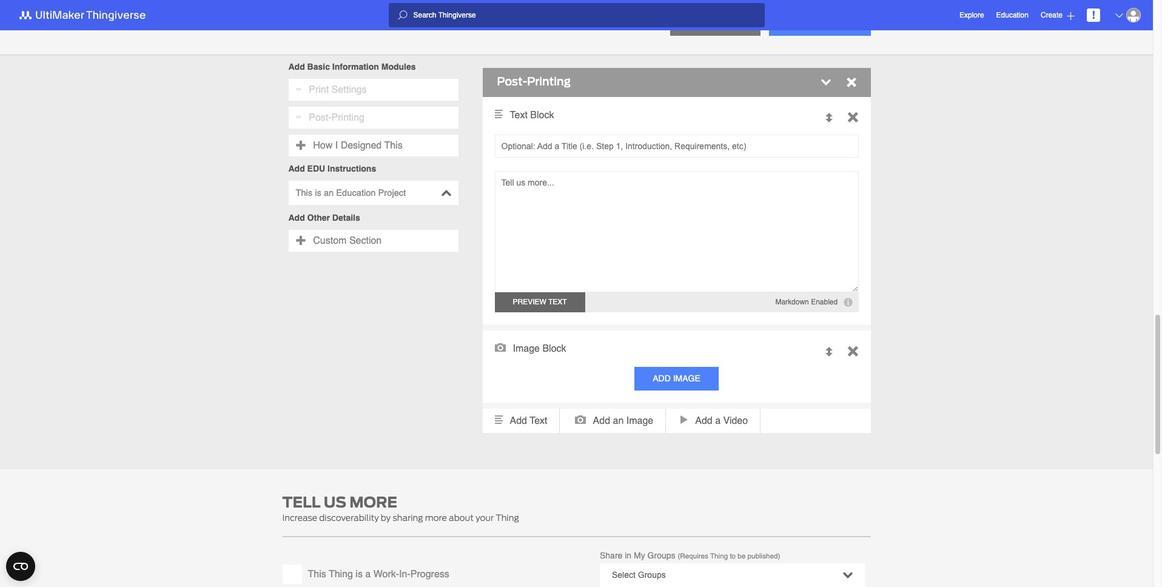 Task type: vqa. For each thing, say whether or not it's contained in the screenshot.
the about
yes



Task type: locate. For each thing, give the bounding box(es) containing it.
other
[[307, 213, 330, 223]]

add an image
[[593, 416, 654, 426]]

1 vertical spatial preview text
[[513, 298, 567, 307]]

1 vertical spatial a
[[715, 416, 721, 426]]

0 vertical spatial preview
[[513, 17, 547, 25]]

groups
[[648, 551, 676, 561]]

this right designed
[[384, 140, 403, 151]]

! link
[[1087, 8, 1101, 22]]

0 vertical spatial education
[[997, 11, 1029, 19]]

1 vertical spatial post-printing
[[306, 112, 365, 123]]

1 horizontal spatial image
[[627, 416, 654, 426]]

edu
[[307, 164, 325, 174]]

markdown enabled
[[776, 298, 840, 307]]

add for add basic information modules
[[288, 62, 305, 72]]

create
[[1041, 11, 1063, 19]]

0 horizontal spatial image
[[513, 344, 540, 355]]

is left work-
[[356, 569, 363, 580]]

information
[[332, 62, 379, 72]]

is
[[315, 188, 321, 198], [356, 569, 363, 580]]

1 vertical spatial preview
[[513, 298, 547, 307]]

1 vertical spatial preview text button
[[495, 293, 585, 313]]

education left create
[[997, 11, 1029, 19]]

a left the video
[[715, 416, 721, 426]]

explore button
[[960, 5, 984, 25]]

1 vertical spatial image
[[627, 416, 654, 426]]

settings
[[332, 84, 367, 95]]

0 horizontal spatial printing
[[332, 112, 365, 123]]

new
[[382, 10, 420, 32]]

this for this is an education project
[[296, 188, 313, 198]]

preview text button inside the text block "option"
[[495, 293, 585, 313]]

add for add an image
[[593, 416, 610, 426]]

preview
[[513, 17, 547, 25], [513, 298, 547, 307]]

add basic information modules
[[288, 62, 416, 72]]

save & view button
[[670, 12, 761, 35]]

education link
[[997, 9, 1029, 21]]

0 vertical spatial post-printing
[[497, 73, 571, 90]]

add text
[[510, 416, 548, 426]]

post-printing down the print settings
[[306, 112, 365, 123]]

post- up text block
[[497, 73, 527, 90]]

1 preview text from the top
[[513, 17, 567, 25]]

0 horizontal spatial is
[[315, 188, 321, 198]]

printing
[[527, 73, 571, 90], [332, 112, 365, 123]]

1 vertical spatial is
[[356, 569, 363, 580]]

share in my groups (requires thing to be published)
[[600, 551, 780, 561]]

preview text for 2nd preview text button from the bottom of the page
[[513, 17, 567, 25]]

add edu instructions
[[288, 164, 376, 174]]

block inside "option"
[[530, 110, 554, 121]]

work-
[[374, 569, 399, 580]]

post-printing up text block
[[497, 73, 571, 90]]

image inside image block option
[[513, 344, 540, 355]]

None text field
[[495, 0, 859, 11]]

this
[[384, 140, 403, 151], [296, 188, 313, 198], [308, 569, 326, 580]]

an
[[324, 188, 334, 198], [613, 416, 624, 426]]

a
[[367, 10, 379, 32], [715, 416, 721, 426], [365, 569, 371, 580]]

!
[[1092, 8, 1096, 21]]

custom section
[[311, 235, 382, 246]]

0 vertical spatial preview text button
[[495, 11, 585, 32]]

search control image
[[398, 10, 407, 20]]

preview text inside the text block "option"
[[513, 298, 567, 307]]

thing left work-
[[329, 569, 353, 580]]

0 horizontal spatial education
[[336, 188, 376, 198]]

1 horizontal spatial is
[[356, 569, 363, 580]]

1 horizontal spatial an
[[613, 416, 624, 426]]

post-
[[497, 73, 527, 90], [309, 112, 332, 123]]

0 vertical spatial block
[[530, 110, 554, 121]]

1 vertical spatial post-
[[309, 112, 332, 123]]

text
[[549, 17, 567, 25], [510, 110, 528, 121], [549, 298, 567, 307], [530, 416, 548, 426]]

image block option
[[483, 325, 871, 403]]

0 horizontal spatial an
[[324, 188, 334, 198]]

add
[[288, 62, 305, 72], [288, 164, 305, 174], [288, 213, 305, 223], [510, 416, 527, 426], [593, 416, 610, 426], [695, 416, 713, 426]]

thing right your
[[496, 513, 519, 523]]

designed
[[341, 140, 382, 151]]

1 vertical spatial education
[[336, 188, 376, 198]]

0 vertical spatial a
[[367, 10, 379, 32]]

in-
[[399, 569, 411, 580]]

share
[[600, 551, 623, 561]]

1 preview text button from the top
[[495, 11, 585, 32]]

1 vertical spatial block
[[543, 344, 566, 355]]

preview text button
[[495, 11, 585, 32], [495, 293, 585, 313]]

block inside option
[[543, 344, 566, 355]]

makerbot logo image
[[12, 8, 160, 22]]

block
[[530, 110, 554, 121], [543, 344, 566, 355]]

post- down print
[[309, 112, 332, 123]]

1 vertical spatial this
[[296, 188, 313, 198]]

thing right publish
[[826, 19, 853, 29]]

2 preview text button from the top
[[495, 293, 585, 313]]

block for image block
[[543, 344, 566, 355]]

preview inside the text block "option"
[[513, 298, 547, 307]]

education
[[997, 11, 1029, 19], [336, 188, 376, 198]]

1 horizontal spatial post-printing
[[497, 73, 571, 90]]

to
[[730, 552, 736, 561]]

image
[[513, 344, 540, 355], [627, 416, 654, 426]]

Tell us more... text field
[[495, 171, 859, 293]]

2 preview from the top
[[513, 298, 547, 307]]

save & view
[[689, 19, 743, 29]]

2 vertical spatial this
[[308, 569, 326, 580]]

is down edu
[[315, 188, 321, 198]]

publish thing
[[788, 19, 853, 29]]

create button
[[1041, 5, 1075, 25]]

avatar image
[[1127, 8, 1141, 22]]

this down edu
[[296, 188, 313, 198]]

publish
[[788, 19, 824, 29]]

0 vertical spatial printing
[[527, 73, 571, 90]]

open widget image
[[6, 552, 35, 581]]

1 preview from the top
[[513, 17, 547, 25]]

instructions
[[328, 164, 376, 174]]

a left work-
[[365, 569, 371, 580]]

1 horizontal spatial printing
[[527, 73, 571, 90]]

a left 'new'
[[367, 10, 379, 32]]

thing
[[423, 10, 473, 32], [826, 19, 853, 29], [496, 513, 519, 523], [710, 552, 728, 561], [329, 569, 353, 580]]

2 preview text from the top
[[513, 298, 567, 307]]

printing down settings
[[332, 112, 365, 123]]

1 horizontal spatial post-
[[497, 73, 527, 90]]

this thing is a work-in-progress
[[308, 569, 449, 580]]

save
[[689, 19, 711, 29]]

this down increase
[[308, 569, 326, 580]]

how i designed this
[[311, 140, 403, 151]]

0 vertical spatial image
[[513, 344, 540, 355]]

0 vertical spatial preview text
[[513, 17, 567, 25]]

preview for preview text button inside the text block "option"
[[513, 298, 547, 307]]

print
[[309, 84, 329, 95]]

add a video
[[695, 416, 748, 426]]

thing left to at the right of page
[[710, 552, 728, 561]]

details
[[332, 213, 360, 223]]

post-printing
[[497, 73, 571, 90], [306, 112, 365, 123]]

0 vertical spatial post-
[[497, 73, 527, 90]]

preview text
[[513, 17, 567, 25], [513, 298, 567, 307]]

1 vertical spatial an
[[613, 416, 624, 426]]

Search Thingiverse text field
[[407, 10, 765, 20]]

printing up text block
[[527, 73, 571, 90]]

education down instructions
[[336, 188, 376, 198]]



Task type: describe. For each thing, give the bounding box(es) containing it.
creating
[[282, 10, 364, 32]]

1 vertical spatial printing
[[332, 112, 365, 123]]

thing right search control icon
[[423, 10, 473, 32]]

project
[[378, 188, 406, 198]]

tell
[[282, 492, 321, 513]]

more
[[350, 492, 397, 513]]

thing inside share in my groups (requires thing to be published)
[[710, 552, 728, 561]]

0 horizontal spatial post-printing
[[306, 112, 365, 123]]

thing inside tell us more increase discoverability by sharing more about your thing
[[496, 513, 519, 523]]

section
[[349, 235, 382, 246]]

this is an education project
[[296, 188, 406, 198]]

enabled
[[811, 298, 838, 307]]

add other details
[[288, 213, 360, 223]]

add for add edu instructions
[[288, 164, 305, 174]]

sharing
[[393, 513, 423, 523]]

print settings
[[306, 84, 367, 95]]

block for text block
[[530, 110, 554, 121]]

progress
[[411, 569, 449, 580]]

text block option
[[483, 97, 871, 325]]

custom
[[313, 235, 347, 246]]

0 horizontal spatial post-
[[309, 112, 332, 123]]

us
[[324, 492, 346, 513]]

image block
[[513, 344, 566, 355]]

plusicon image
[[1067, 12, 1075, 20]]

add for add other details
[[288, 213, 305, 223]]

how
[[313, 140, 333, 151]]

thing inside button
[[826, 19, 853, 29]]

your
[[476, 513, 494, 523]]

tell us more increase discoverability by sharing more about your thing
[[282, 492, 519, 523]]

cancel link
[[633, 20, 664, 29]]

0 vertical spatial is
[[315, 188, 321, 198]]

0 vertical spatial this
[[384, 140, 403, 151]]

preview for 2nd preview text button from the bottom of the page
[[513, 17, 547, 25]]

(requires
[[678, 552, 709, 561]]

basic
[[307, 62, 330, 72]]

increase
[[282, 513, 317, 523]]

cancel
[[633, 20, 664, 29]]

explore
[[960, 11, 984, 19]]

markdown
[[776, 298, 809, 307]]

more
[[425, 513, 447, 523]]

a for new
[[367, 10, 379, 32]]

i
[[335, 140, 338, 151]]

modules
[[381, 62, 416, 72]]

about
[[449, 513, 474, 523]]

be
[[738, 552, 746, 561]]

1 horizontal spatial education
[[997, 11, 1029, 19]]

creating a new thing
[[282, 10, 473, 32]]

published)
[[748, 552, 780, 561]]

2 vertical spatial a
[[365, 569, 371, 580]]

video
[[724, 416, 748, 426]]

text block
[[510, 110, 554, 121]]

0 vertical spatial an
[[324, 188, 334, 198]]

preview text for preview text button inside the text block "option"
[[513, 298, 567, 307]]

&
[[713, 19, 719, 29]]

a for video
[[715, 416, 721, 426]]

discoverability
[[319, 513, 379, 523]]

by
[[381, 513, 391, 523]]

this for this thing is a work-in-progress
[[308, 569, 326, 580]]

my
[[634, 551, 645, 561]]

add for add a video
[[695, 416, 713, 426]]

publish thing button
[[770, 12, 871, 35]]

view
[[721, 19, 743, 29]]

Optional: Add a Title (i.e. Step 1, Introduction, Requirements, etc) text field
[[495, 135, 859, 158]]

add for add text
[[510, 416, 527, 426]]

in
[[625, 551, 632, 561]]



